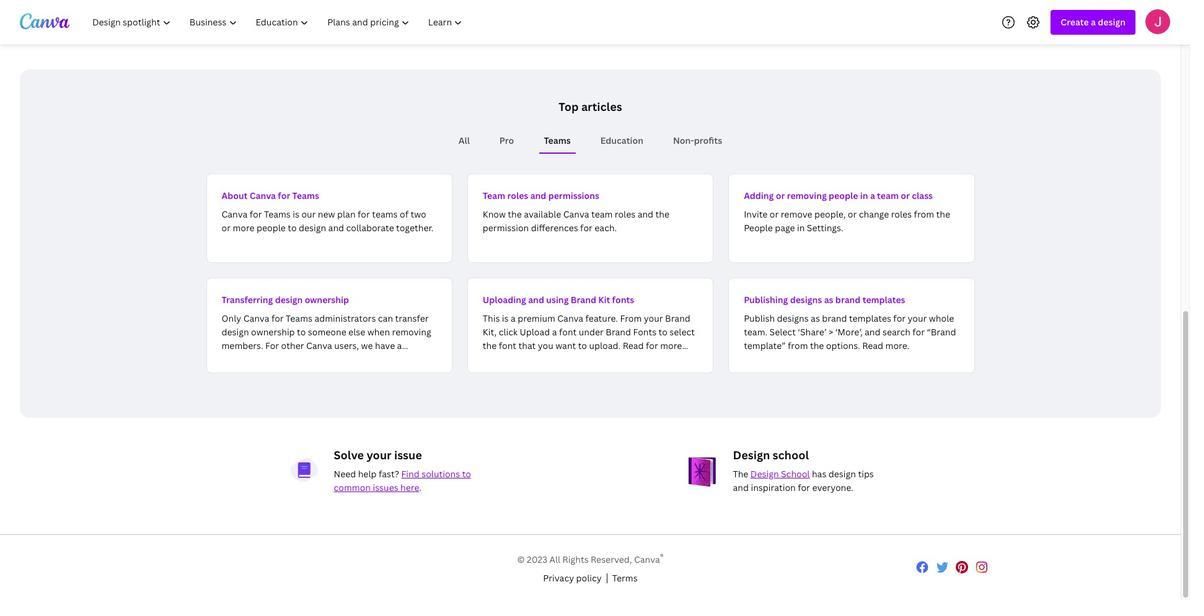 Task type: locate. For each thing, give the bounding box(es) containing it.
canva inside © 2023 all rights reserved, canva ®
[[634, 554, 660, 565]]

members.
[[222, 340, 263, 352]]

differences
[[531, 222, 578, 234]]

1 vertical spatial ownership
[[251, 326, 295, 338]]

"brand
[[927, 326, 957, 338]]

0 horizontal spatial in
[[798, 222, 805, 234]]

design
[[733, 448, 770, 463], [751, 468, 779, 480]]

font
[[559, 326, 577, 338], [499, 340, 517, 352]]

for up search
[[894, 313, 906, 324]]

canva down uploading and using brand kit fonts
[[558, 313, 584, 324]]

0 vertical spatial team
[[878, 190, 899, 202]]

design up the
[[733, 448, 770, 463]]

search
[[883, 326, 911, 338]]

more inside this is a premium canva feature. from your brand kit, click upload a font under brand fonts to select the font that you want to upload. read for more details.
[[661, 340, 682, 352]]

1 horizontal spatial team
[[878, 190, 899, 202]]

0 vertical spatial more
[[233, 222, 255, 234]]

else
[[349, 326, 365, 338]]

is up click
[[502, 313, 509, 324]]

1 vertical spatial in
[[798, 222, 805, 234]]

about canva for teams
[[222, 190, 319, 202]]

find solutions to common issues here link
[[334, 468, 471, 494]]

0 horizontal spatial brand
[[571, 294, 597, 306]]

available
[[524, 208, 561, 220]]

more inside 'canva for teams is our new plan for teams of two or more people to design and collaborate together.'
[[233, 222, 255, 234]]

1 vertical spatial brand
[[823, 313, 847, 324]]

team
[[878, 190, 899, 202], [592, 208, 613, 220]]

1 horizontal spatial your
[[644, 313, 663, 324]]

the design school
[[733, 468, 810, 480]]

team
[[483, 190, 506, 202]]

in down remove
[[798, 222, 805, 234]]

roles right change
[[892, 208, 912, 220]]

0 vertical spatial from
[[914, 208, 935, 220]]

remove
[[781, 208, 813, 220]]

'share'
[[798, 326, 827, 338]]

1 horizontal spatial is
[[502, 313, 509, 324]]

a right create
[[1091, 16, 1096, 28]]

designs
[[790, 294, 823, 306], [777, 313, 809, 324]]

ownership up for
[[251, 326, 295, 338]]

need help fast?
[[334, 468, 401, 480]]

1 horizontal spatial read
[[863, 340, 884, 352]]

team up change
[[878, 190, 899, 202]]

users,
[[334, 340, 359, 352]]

0 vertical spatial templates
[[863, 294, 906, 306]]

permissions
[[549, 190, 600, 202]]

create a design button
[[1051, 10, 1136, 35]]

and inside the publish designs as brand templates for your whole team. select 'share' > 'more', and search for "brand template" from the options. read more.
[[865, 326, 881, 338]]

people
[[744, 222, 773, 234]]

the inside the publish designs as brand templates for your whole team. select 'share' > 'more', and search for "brand template" from the options. read more.
[[810, 340, 824, 352]]

1 vertical spatial people
[[257, 222, 286, 234]]

your up fonts
[[644, 313, 663, 324]]

0 vertical spatial designs
[[790, 294, 823, 306]]

1 horizontal spatial font
[[559, 326, 577, 338]]

as up 'share'
[[811, 313, 820, 324]]

all right 2023
[[550, 554, 561, 565]]

pro button
[[495, 129, 519, 153]]

brand up 'more',
[[836, 294, 861, 306]]

fast?
[[379, 468, 399, 480]]

in up change
[[861, 190, 869, 202]]

design right create
[[1098, 16, 1126, 28]]

find
[[401, 468, 420, 480]]

more down select
[[661, 340, 682, 352]]

1 vertical spatial brand
[[665, 313, 691, 324]]

as inside the publish designs as brand templates for your whole team. select 'share' > 'more', and search for "brand template" from the options. read more.
[[811, 313, 820, 324]]

0 vertical spatial ownership
[[305, 294, 349, 306]]

1 vertical spatial all
[[550, 554, 561, 565]]

0 horizontal spatial team
[[592, 208, 613, 220]]

roles right team
[[508, 190, 529, 202]]

all inside "button"
[[459, 135, 470, 146]]

team up each.
[[592, 208, 613, 220]]

or left class
[[901, 190, 910, 202]]

create a design
[[1061, 16, 1126, 28]]

a inside 'dropdown button'
[[1091, 16, 1096, 28]]

non-
[[673, 135, 694, 146]]

to down about canva for teams
[[288, 222, 297, 234]]

solve your issue image
[[289, 458, 319, 483]]

roles up each.
[[615, 208, 636, 220]]

templates
[[863, 294, 906, 306], [850, 313, 892, 324]]

in
[[861, 190, 869, 202], [798, 222, 805, 234]]

from down 'share'
[[788, 340, 808, 352]]

read left more.
[[863, 340, 884, 352]]

education button
[[596, 129, 649, 153]]

teams button
[[539, 129, 576, 153]]

for down about canva for teams
[[250, 208, 262, 220]]

as up >
[[825, 294, 834, 306]]

teams down about canva for teams
[[264, 208, 291, 220]]

and
[[531, 190, 547, 202], [638, 208, 654, 220], [328, 222, 344, 234], [528, 294, 544, 306], [865, 326, 881, 338], [733, 482, 749, 494]]

find solutions to common issues here
[[334, 468, 471, 494]]

recommended
[[222, 353, 283, 365]]

1 read from the left
[[623, 340, 644, 352]]

0 horizontal spatial more
[[233, 222, 255, 234]]

and inside has design tips and inspiration for everyone.
[[733, 482, 749, 494]]

ownership
[[305, 294, 349, 306], [251, 326, 295, 338]]

2 horizontal spatial roles
[[892, 208, 912, 220]]

for down fonts
[[646, 340, 658, 352]]

teams down top
[[544, 135, 571, 146]]

publish
[[744, 313, 775, 324]]

© 2023 all rights reserved, canva ®
[[517, 552, 664, 565]]

from
[[914, 208, 935, 220], [788, 340, 808, 352]]

for right search
[[913, 326, 925, 338]]

school
[[781, 468, 810, 480]]

designs up select at the right of the page
[[777, 313, 809, 324]]

removing down transfer
[[392, 326, 431, 338]]

1 vertical spatial removing
[[392, 326, 431, 338]]

1 horizontal spatial roles
[[615, 208, 636, 220]]

for
[[278, 190, 290, 202], [250, 208, 262, 220], [358, 208, 370, 220], [581, 222, 593, 234], [272, 313, 284, 324], [894, 313, 906, 324], [913, 326, 925, 338], [646, 340, 658, 352], [798, 482, 810, 494]]

teams up the our
[[292, 190, 319, 202]]

design
[[1098, 16, 1126, 28], [299, 222, 326, 234], [275, 294, 303, 306], [222, 326, 249, 338], [829, 468, 856, 480]]

0 horizontal spatial is
[[293, 208, 300, 220]]

design up inspiration
[[751, 468, 779, 480]]

to
[[288, 222, 297, 234], [297, 326, 306, 338], [659, 326, 668, 338], [578, 340, 587, 352], [462, 468, 471, 480]]

to up the 'other'
[[297, 326, 306, 338]]

for down school
[[798, 482, 810, 494]]

all inside © 2023 all rights reserved, canva ®
[[550, 554, 561, 565]]

the inside the invite or remove people, or change roles from the people page in settings.
[[937, 208, 951, 220]]

font down click
[[499, 340, 517, 352]]

only canva for teams administrators can transfer design ownership to someone else when removing members. for other canva users, we have a recommended workaround.
[[222, 313, 431, 365]]

know
[[483, 208, 506, 220]]

canva inside 'canva for teams is our new plan for teams of two or more people to design and collaborate together.'
[[222, 208, 248, 220]]

this is a premium canva feature. from your brand kit, click upload a font under brand fonts to select the font that you want to upload. read for more details.
[[483, 313, 695, 365]]

your up the fast?
[[367, 448, 392, 463]]

design school
[[733, 448, 809, 463]]

0 horizontal spatial ownership
[[251, 326, 295, 338]]

templates for publish designs as brand templates for your whole team. select 'share' > 'more', and search for "brand template" from the options. read more.
[[850, 313, 892, 324]]

1 horizontal spatial from
[[914, 208, 935, 220]]

0 horizontal spatial people
[[257, 222, 286, 234]]

people up the people,
[[829, 190, 859, 202]]

know the available canva team roles and the permission differences for each.
[[483, 208, 670, 234]]

from inside the invite or remove people, or change roles from the people page in settings.
[[914, 208, 935, 220]]

from inside the publish designs as brand templates for your whole team. select 'share' > 'more', and search for "brand template" from the options. read more.
[[788, 340, 808, 352]]

uploading and using brand kit fonts
[[483, 294, 635, 306]]

all
[[459, 135, 470, 146], [550, 554, 561, 565]]

change
[[859, 208, 889, 220]]

people down about canva for teams
[[257, 222, 286, 234]]

for inside only canva for teams administrators can transfer design ownership to someone else when removing members. for other canva users, we have a recommended workaround.
[[272, 313, 284, 324]]

templates up 'more',
[[850, 313, 892, 324]]

1 vertical spatial more
[[661, 340, 682, 352]]

teams down transferring design ownership
[[286, 313, 313, 324]]

1 vertical spatial templates
[[850, 313, 892, 324]]

class
[[912, 190, 933, 202]]

collaborate
[[346, 222, 394, 234]]

is left the our
[[293, 208, 300, 220]]

teams inside only canva for teams administrators can transfer design ownership to someone else when removing members. for other canva users, we have a recommended workaround.
[[286, 313, 313, 324]]

for inside this is a premium canva feature. from your brand kit, click upload a font under brand fonts to select the font that you want to upload. read for more details.
[[646, 340, 658, 352]]

privacy
[[543, 572, 574, 584]]

the
[[508, 208, 522, 220], [656, 208, 670, 220], [937, 208, 951, 220], [483, 340, 497, 352], [810, 340, 824, 352]]

0 horizontal spatial removing
[[392, 326, 431, 338]]

0 horizontal spatial font
[[499, 340, 517, 352]]

the inside this is a premium canva feature. from your brand kit, click upload a font under brand fonts to select the font that you want to upload. read for more details.
[[483, 340, 497, 352]]

and inside the know the available canva team roles and the permission differences for each.
[[638, 208, 654, 220]]

fonts
[[633, 326, 657, 338]]

design down the our
[[299, 222, 326, 234]]

1 vertical spatial team
[[592, 208, 613, 220]]

more down about on the top of the page
[[233, 222, 255, 234]]

tips
[[859, 468, 874, 480]]

non-profits
[[673, 135, 723, 146]]

removing
[[787, 190, 827, 202], [392, 326, 431, 338]]

from down class
[[914, 208, 935, 220]]

0 vertical spatial is
[[293, 208, 300, 220]]

more
[[233, 222, 255, 234], [661, 340, 682, 352]]

or inside 'canva for teams is our new plan for teams of two or more people to design and collaborate together.'
[[222, 222, 231, 234]]

1 horizontal spatial in
[[861, 190, 869, 202]]

canva inside this is a premium canva feature. from your brand kit, click upload a font under brand fonts to select the font that you want to upload. read for more details.
[[558, 313, 584, 324]]

1 vertical spatial is
[[502, 313, 509, 324]]

0 horizontal spatial your
[[367, 448, 392, 463]]

0 vertical spatial brand
[[836, 294, 861, 306]]

have
[[375, 340, 395, 352]]

ownership up administrators
[[305, 294, 349, 306]]

or right adding at the right
[[776, 190, 785, 202]]

brand inside the publish designs as brand templates for your whole team. select 'share' > 'more', and search for "brand template" from the options. read more.
[[823, 313, 847, 324]]

1 vertical spatial as
[[811, 313, 820, 324]]

1 horizontal spatial brand
[[606, 326, 631, 338]]

canva down permissions
[[564, 208, 590, 220]]

brand down from
[[606, 326, 631, 338]]

1 horizontal spatial as
[[825, 294, 834, 306]]

fonts
[[612, 294, 635, 306]]

0 vertical spatial people
[[829, 190, 859, 202]]

0 horizontal spatial read
[[623, 340, 644, 352]]

team roles and permissions
[[483, 190, 600, 202]]

templates up search
[[863, 294, 906, 306]]

feature.
[[586, 313, 618, 324]]

brand
[[571, 294, 597, 306], [665, 313, 691, 324], [606, 326, 631, 338]]

canva down about on the top of the page
[[222, 208, 248, 220]]

brand up >
[[823, 313, 847, 324]]

designs up 'share'
[[790, 294, 823, 306]]

canva down someone
[[306, 340, 332, 352]]

brand left the kit
[[571, 294, 597, 306]]

all left the pro at the top left of the page
[[459, 135, 470, 146]]

select
[[770, 326, 796, 338]]

removing up remove
[[787, 190, 827, 202]]

2 horizontal spatial your
[[908, 313, 927, 324]]

canva up terms
[[634, 554, 660, 565]]

permission
[[483, 222, 529, 234]]

team.
[[744, 326, 768, 338]]

or down about on the top of the page
[[222, 222, 231, 234]]

teams inside 'canva for teams is our new plan for teams of two or more people to design and collaborate together.'
[[264, 208, 291, 220]]

0 vertical spatial all
[[459, 135, 470, 146]]

2 read from the left
[[863, 340, 884, 352]]

0 vertical spatial removing
[[787, 190, 827, 202]]

in inside the invite or remove people, or change roles from the people page in settings.
[[798, 222, 805, 234]]

teams
[[544, 135, 571, 146], [292, 190, 319, 202], [264, 208, 291, 220], [286, 313, 313, 324]]

each.
[[595, 222, 617, 234]]

0 horizontal spatial as
[[811, 313, 820, 324]]

non-profits button
[[669, 129, 728, 153]]

1 horizontal spatial more
[[661, 340, 682, 352]]

read inside the publish designs as brand templates for your whole team. select 'share' > 'more', and search for "brand template" from the options. read more.
[[863, 340, 884, 352]]

upload
[[520, 326, 550, 338]]

template"
[[744, 340, 786, 352]]

to down 'under'
[[578, 340, 587, 352]]

templates inside the publish designs as brand templates for your whole team. select 'share' > 'more', and search for "brand template" from the options. read more.
[[850, 313, 892, 324]]

design down 'only'
[[222, 326, 249, 338]]

transfer
[[395, 313, 429, 324]]

0 horizontal spatial from
[[788, 340, 808, 352]]

or up page
[[770, 208, 779, 220]]

read down fonts
[[623, 340, 644, 352]]

0 vertical spatial brand
[[571, 294, 597, 306]]

for left each.
[[581, 222, 593, 234]]

1 vertical spatial from
[[788, 340, 808, 352]]

0 horizontal spatial all
[[459, 135, 470, 146]]

designs inside the publish designs as brand templates for your whole team. select 'share' > 'more', and search for "brand template" from the options. read more.
[[777, 313, 809, 324]]

your left whole
[[908, 313, 927, 324]]

font up want
[[559, 326, 577, 338]]

a right have
[[397, 340, 402, 352]]

uploading
[[483, 294, 526, 306]]

is inside this is a premium canva feature. from your brand kit, click upload a font under brand fonts to select the font that you want to upload. read for more details.
[[502, 313, 509, 324]]

1 vertical spatial designs
[[777, 313, 809, 324]]

1 horizontal spatial removing
[[787, 190, 827, 202]]

brand up select
[[665, 313, 691, 324]]

0 vertical spatial as
[[825, 294, 834, 306]]

1 vertical spatial design
[[751, 468, 779, 480]]

design up everyone.
[[829, 468, 856, 480]]

1 horizontal spatial all
[[550, 554, 561, 565]]

templates for publishing designs as brand templates
[[863, 294, 906, 306]]

a
[[1091, 16, 1096, 28], [871, 190, 876, 202], [511, 313, 516, 324], [552, 326, 557, 338], [397, 340, 402, 352]]

or left change
[[848, 208, 857, 220]]

to right solutions
[[462, 468, 471, 480]]

for down transferring design ownership
[[272, 313, 284, 324]]

design inside 'canva for teams is our new plan for teams of two or more people to design and collaborate together.'
[[299, 222, 326, 234]]

our
[[302, 208, 316, 220]]



Task type: describe. For each thing, give the bounding box(es) containing it.
removing inside only canva for teams administrators can transfer design ownership to someone else when removing members. for other canva users, we have a recommended workaround.
[[392, 326, 431, 338]]

education
[[601, 135, 644, 146]]

canva right about on the top of the page
[[250, 190, 276, 202]]

whole
[[929, 313, 955, 324]]

plan
[[337, 208, 356, 220]]

everyone.
[[813, 482, 854, 494]]

as for publishing
[[825, 294, 834, 306]]

upload.
[[589, 340, 621, 352]]

a up you at the bottom left
[[552, 326, 557, 338]]

a up change
[[871, 190, 876, 202]]

the
[[733, 468, 749, 480]]

all button
[[454, 129, 475, 153]]

teams
[[372, 208, 398, 220]]

of
[[400, 208, 409, 220]]

>
[[829, 326, 834, 338]]

terms
[[613, 572, 638, 584]]

your inside the publish designs as brand templates for your whole team. select 'share' > 'more', and search for "brand template" from the options. read more.
[[908, 313, 927, 324]]

0 vertical spatial font
[[559, 326, 577, 338]]

administrators
[[315, 313, 376, 324]]

publishing designs as brand templates
[[744, 294, 906, 306]]

premium
[[518, 313, 556, 324]]

has
[[812, 468, 827, 480]]

a up click
[[511, 313, 516, 324]]

inspiration
[[751, 482, 796, 494]]

canva inside the know the available canva team roles and the permission differences for each.
[[564, 208, 590, 220]]

canva for teams is our new plan for teams of two or more people to design and collaborate together.
[[222, 208, 434, 234]]

roles inside the invite or remove people, or change roles from the people page in settings.
[[892, 208, 912, 220]]

©
[[517, 554, 525, 565]]

invite or remove people, or change roles from the people page in settings.
[[744, 208, 951, 234]]

someone
[[308, 326, 346, 338]]

page
[[775, 222, 795, 234]]

want
[[556, 340, 576, 352]]

team inside the know the available canva team roles and the permission differences for each.
[[592, 208, 613, 220]]

'more',
[[836, 326, 863, 338]]

as for publish
[[811, 313, 820, 324]]

you
[[538, 340, 554, 352]]

for up collaborate on the left of the page
[[358, 208, 370, 220]]

publish designs as brand templates for your whole team. select 'share' > 'more', and search for "brand template" from the options. read more.
[[744, 313, 957, 352]]

design school image
[[689, 458, 718, 487]]

profits
[[694, 135, 723, 146]]

click
[[499, 326, 518, 338]]

to inside find solutions to common issues here
[[462, 468, 471, 480]]

top
[[559, 99, 579, 114]]

policy
[[576, 572, 602, 584]]

2 vertical spatial brand
[[606, 326, 631, 338]]

more.
[[886, 340, 910, 352]]

for inside has design tips and inspiration for everyone.
[[798, 482, 810, 494]]

adding
[[744, 190, 774, 202]]

0 horizontal spatial roles
[[508, 190, 529, 202]]

1 horizontal spatial people
[[829, 190, 859, 202]]

invite
[[744, 208, 768, 220]]

top level navigation element
[[84, 10, 473, 35]]

brand for publishing
[[836, 294, 861, 306]]

brand for publish
[[823, 313, 847, 324]]

transferring design ownership
[[222, 294, 349, 306]]

james peterson image
[[1146, 9, 1171, 34]]

that
[[519, 340, 536, 352]]

create
[[1061, 16, 1089, 28]]

using
[[546, 294, 569, 306]]

2 horizontal spatial brand
[[665, 313, 691, 324]]

top articles
[[559, 99, 622, 114]]

a inside only canva for teams administrators can transfer design ownership to someone else when removing members. for other canva users, we have a recommended workaround.
[[397, 340, 402, 352]]

need
[[334, 468, 356, 480]]

ownership inside only canva for teams administrators can transfer design ownership to someone else when removing members. for other canva users, we have a recommended workaround.
[[251, 326, 295, 338]]

design inside has design tips and inspiration for everyone.
[[829, 468, 856, 480]]

help
[[358, 468, 377, 480]]

designs for publishing
[[790, 294, 823, 306]]

select
[[670, 326, 695, 338]]

roles inside the know the available canva team roles and the permission differences for each.
[[615, 208, 636, 220]]

pro
[[500, 135, 514, 146]]

privacy policy link
[[543, 572, 602, 585]]

0 vertical spatial in
[[861, 190, 869, 202]]

design right transferring
[[275, 294, 303, 306]]

is inside 'canva for teams is our new plan for teams of two or more people to design and collaborate together.'
[[293, 208, 300, 220]]

to inside only canva for teams administrators can transfer design ownership to someone else when removing members. for other canva users, we have a recommended workaround.
[[297, 326, 306, 338]]

people,
[[815, 208, 846, 220]]

canva down transferring
[[243, 313, 269, 324]]

issue
[[394, 448, 422, 463]]

to right fonts
[[659, 326, 668, 338]]

design inside only canva for teams administrators can transfer design ownership to someone else when removing members. for other canva users, we have a recommended workaround.
[[222, 326, 249, 338]]

0 vertical spatial design
[[733, 448, 770, 463]]

and inside 'canva for teams is our new plan for teams of two or more people to design and collaborate together.'
[[328, 222, 344, 234]]

school
[[773, 448, 809, 463]]

can
[[378, 313, 393, 324]]

read inside this is a premium canva feature. from your brand kit, click upload a font under brand fonts to select the font that you want to upload. read for more details.
[[623, 340, 644, 352]]

1 horizontal spatial ownership
[[305, 294, 349, 306]]

publishing
[[744, 294, 788, 306]]

transferring
[[222, 294, 273, 306]]

options.
[[827, 340, 861, 352]]

2023
[[527, 554, 548, 565]]

other
[[281, 340, 304, 352]]

here
[[401, 482, 419, 494]]

people inside 'canva for teams is our new plan for teams of two or more people to design and collaborate together.'
[[257, 222, 286, 234]]

kit,
[[483, 326, 497, 338]]

1 vertical spatial font
[[499, 340, 517, 352]]

solve
[[334, 448, 364, 463]]

when
[[368, 326, 390, 338]]

details.
[[483, 353, 513, 365]]

workaround.
[[285, 353, 337, 365]]

solutions
[[422, 468, 460, 480]]

about
[[222, 190, 248, 202]]

under
[[579, 326, 604, 338]]

design school link
[[751, 468, 810, 480]]

.
[[419, 482, 422, 494]]

for right about on the top of the page
[[278, 190, 290, 202]]

issues
[[373, 482, 399, 494]]

your inside this is a premium canva feature. from your brand kit, click upload a font under brand fonts to select the font that you want to upload. read for more details.
[[644, 313, 663, 324]]

for inside the know the available canva team roles and the permission differences for each.
[[581, 222, 593, 234]]

kit
[[599, 294, 610, 306]]

design inside create a design 'dropdown button'
[[1098, 16, 1126, 28]]

to inside 'canva for teams is our new plan for teams of two or more people to design and collaborate together.'
[[288, 222, 297, 234]]

new
[[318, 208, 335, 220]]

settings.
[[807, 222, 844, 234]]

for
[[265, 340, 279, 352]]

has design tips and inspiration for everyone.
[[733, 468, 874, 494]]

teams inside button
[[544, 135, 571, 146]]

designs for publish
[[777, 313, 809, 324]]

from
[[620, 313, 642, 324]]



Task type: vqa. For each thing, say whether or not it's contained in the screenshot.
KNOW
yes



